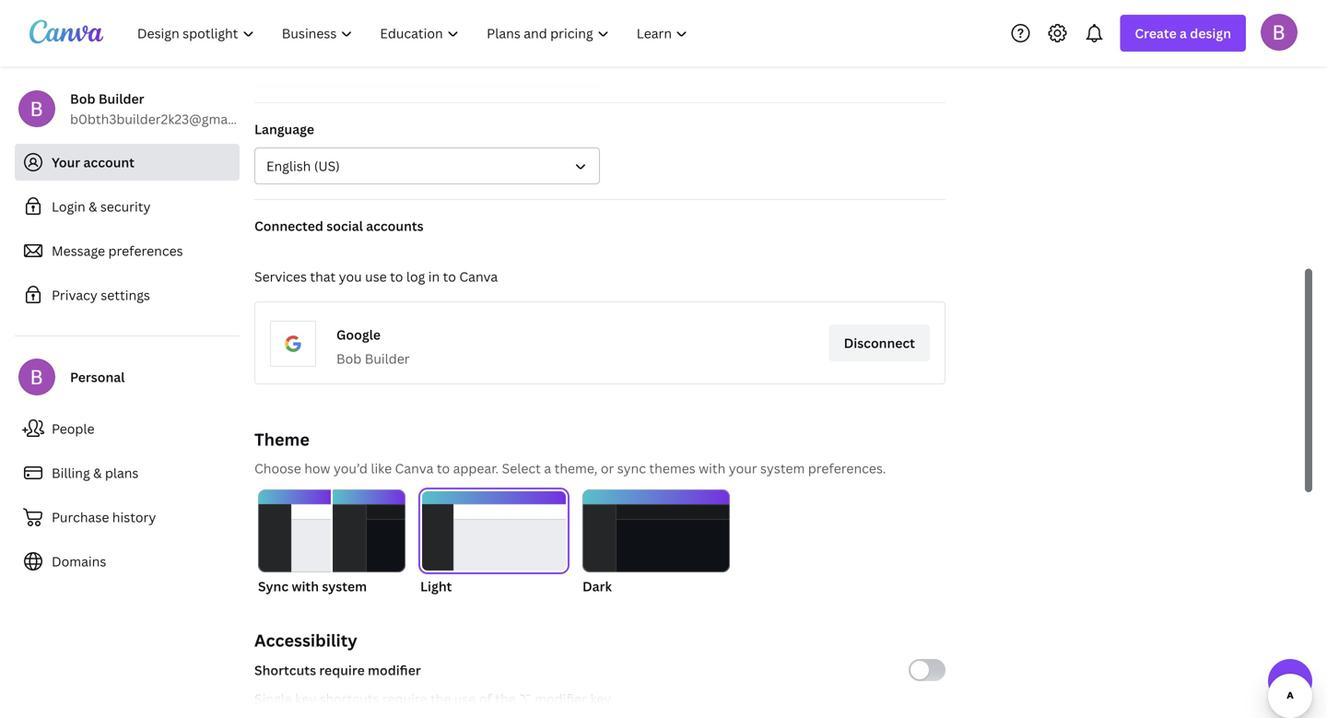 Task type: locate. For each thing, give the bounding box(es) containing it.
0 horizontal spatial builder
[[99, 90, 144, 107]]

0 vertical spatial modifier
[[368, 662, 421, 679]]

canva inside theme choose how you'd like canva to appear. select a theme, or sync themes with your system preferences.
[[395, 460, 434, 477]]

1 horizontal spatial builder
[[365, 350, 410, 367]]

&
[[89, 198, 97, 215], [93, 464, 102, 482]]

message
[[52, 242, 105, 260]]

1 horizontal spatial canva
[[460, 268, 498, 285]]

0 vertical spatial with
[[699, 460, 726, 477]]

require up 'shortcuts'
[[319, 662, 365, 679]]

1 vertical spatial with
[[292, 578, 319, 595]]

that
[[310, 268, 336, 285]]

in
[[429, 268, 440, 285]]

you'd
[[334, 460, 368, 477]]

shortcuts
[[255, 662, 316, 679]]

a inside theme choose how you'd like canva to appear. select a theme, or sync themes with your system preferences.
[[544, 460, 552, 477]]

modifier up 'single key shortcuts require the use of the ⌥ modifier key'
[[368, 662, 421, 679]]

single key shortcuts require the use of the ⌥ modifier key
[[255, 690, 612, 708]]

& left plans
[[93, 464, 102, 482]]

choose
[[255, 460, 301, 477]]

1 the from the left
[[431, 690, 451, 708]]

privacy
[[52, 286, 98, 304]]

0 vertical spatial use
[[365, 268, 387, 285]]

builder inside google bob builder
[[365, 350, 410, 367]]

1 vertical spatial bob
[[337, 350, 362, 367]]

1 horizontal spatial system
[[761, 460, 805, 477]]

modifier right ⌥
[[535, 690, 587, 708]]

history
[[112, 509, 156, 526]]

english
[[266, 157, 311, 175]]

google bob builder
[[337, 326, 410, 367]]

connected
[[255, 217, 324, 235]]

dark
[[583, 578, 612, 595]]

purchase history
[[52, 509, 156, 526]]

preferences.
[[809, 460, 887, 477]]

1 horizontal spatial bob
[[337, 350, 362, 367]]

social
[[327, 217, 363, 235]]

& inside billing & plans link
[[93, 464, 102, 482]]

1 horizontal spatial require
[[383, 690, 427, 708]]

1 vertical spatial a
[[544, 460, 552, 477]]

1 vertical spatial canva
[[395, 460, 434, 477]]

bob down google
[[337, 350, 362, 367]]

canva right like
[[395, 460, 434, 477]]

with inside theme choose how you'd like canva to appear. select a theme, or sync themes with your system preferences.
[[699, 460, 726, 477]]

require right 'shortcuts'
[[383, 690, 427, 708]]

the left ⌥
[[495, 690, 516, 708]]

require
[[319, 662, 365, 679], [383, 690, 427, 708]]

with
[[699, 460, 726, 477], [292, 578, 319, 595]]

purchase
[[52, 509, 109, 526]]

1 vertical spatial &
[[93, 464, 102, 482]]

system
[[761, 460, 805, 477], [322, 578, 367, 595]]

system up accessibility
[[322, 578, 367, 595]]

bob inside google bob builder
[[337, 350, 362, 367]]

0 horizontal spatial bob
[[70, 90, 95, 107]]

Dark button
[[583, 490, 730, 597]]

log
[[407, 268, 425, 285]]

connected social accounts
[[255, 217, 424, 235]]

system right your
[[761, 460, 805, 477]]

canva right in
[[460, 268, 498, 285]]

how
[[305, 460, 331, 477]]

1 vertical spatial builder
[[365, 350, 410, 367]]

with inside sync with system button
[[292, 578, 319, 595]]

system inside button
[[322, 578, 367, 595]]

login & security
[[52, 198, 151, 215]]

to left appear.
[[437, 460, 450, 477]]

0 horizontal spatial modifier
[[368, 662, 421, 679]]

people link
[[15, 410, 240, 447]]

create a design
[[1135, 24, 1232, 42]]

design
[[1191, 24, 1232, 42]]

0 vertical spatial a
[[1180, 24, 1188, 42]]

bob up your account
[[70, 90, 95, 107]]

1 horizontal spatial with
[[699, 460, 726, 477]]

plans
[[105, 464, 139, 482]]

0 vertical spatial &
[[89, 198, 97, 215]]

single
[[255, 690, 292, 708]]

1 vertical spatial modifier
[[535, 690, 587, 708]]

billing
[[52, 464, 90, 482]]

canva
[[460, 268, 498, 285], [395, 460, 434, 477]]

0 vertical spatial canva
[[460, 268, 498, 285]]

a inside "dropdown button"
[[1180, 24, 1188, 42]]

0 horizontal spatial key
[[295, 690, 316, 708]]

accessibility
[[255, 629, 358, 652]]

domains link
[[15, 543, 240, 580]]

1 horizontal spatial modifier
[[535, 690, 587, 708]]

your
[[52, 154, 80, 171]]

create
[[1135, 24, 1177, 42]]

0 horizontal spatial the
[[431, 690, 451, 708]]

0 vertical spatial bob
[[70, 90, 95, 107]]

1 horizontal spatial key
[[591, 690, 612, 708]]

Light button
[[420, 490, 568, 597]]

key
[[295, 690, 316, 708], [591, 690, 612, 708]]

1 vertical spatial system
[[322, 578, 367, 595]]

the
[[431, 690, 451, 708], [495, 690, 516, 708]]

a
[[1180, 24, 1188, 42], [544, 460, 552, 477]]

1 horizontal spatial a
[[1180, 24, 1188, 42]]

use left of
[[454, 690, 476, 708]]

with right sync at bottom
[[292, 578, 319, 595]]

personal
[[70, 368, 125, 386]]

bob
[[70, 90, 95, 107], [337, 350, 362, 367]]

& right 'login'
[[89, 198, 97, 215]]

key right single
[[295, 690, 316, 708]]

1 horizontal spatial use
[[454, 690, 476, 708]]

create a design button
[[1121, 15, 1247, 52]]

the left of
[[431, 690, 451, 708]]

0 vertical spatial system
[[761, 460, 805, 477]]

& inside login & security link
[[89, 198, 97, 215]]

⌥
[[519, 690, 532, 708]]

you
[[339, 268, 362, 285]]

a left design
[[1180, 24, 1188, 42]]

key right ⌥
[[591, 690, 612, 708]]

builder down google
[[365, 350, 410, 367]]

(us)
[[314, 157, 340, 175]]

& for billing
[[93, 464, 102, 482]]

0 horizontal spatial require
[[319, 662, 365, 679]]

0 horizontal spatial with
[[292, 578, 319, 595]]

modifier
[[368, 662, 421, 679], [535, 690, 587, 708]]

2 key from the left
[[591, 690, 612, 708]]

builder
[[99, 90, 144, 107], [365, 350, 410, 367]]

services that you use to log in to canva
[[255, 268, 498, 285]]

1 horizontal spatial the
[[495, 690, 516, 708]]

bob builder image
[[1261, 14, 1298, 50]]

a right select
[[544, 460, 552, 477]]

account
[[83, 154, 135, 171]]

your account link
[[15, 144, 240, 181]]

0 vertical spatial builder
[[99, 90, 144, 107]]

message preferences
[[52, 242, 183, 260]]

0 horizontal spatial a
[[544, 460, 552, 477]]

security
[[100, 198, 151, 215]]

theme,
[[555, 460, 598, 477]]

theme
[[255, 428, 310, 451]]

0 horizontal spatial canva
[[395, 460, 434, 477]]

use right you
[[365, 268, 387, 285]]

sync
[[618, 460, 646, 477]]

to
[[390, 268, 403, 285], [443, 268, 456, 285], [437, 460, 450, 477]]

0 vertical spatial require
[[319, 662, 365, 679]]

builder up b0bth3builder2k23@gmail.com
[[99, 90, 144, 107]]

0 horizontal spatial system
[[322, 578, 367, 595]]

with left your
[[699, 460, 726, 477]]

use
[[365, 268, 387, 285], [454, 690, 476, 708]]



Task type: describe. For each thing, give the bounding box(es) containing it.
system inside theme choose how you'd like canva to appear. select a theme, or sync themes with your system preferences.
[[761, 460, 805, 477]]

appear.
[[453, 460, 499, 477]]

preferences
[[108, 242, 183, 260]]

Language: English (US) button
[[255, 148, 600, 184]]

1 vertical spatial use
[[454, 690, 476, 708]]

theme choose how you'd like canva to appear. select a theme, or sync themes with your system preferences.
[[255, 428, 887, 477]]

login
[[52, 198, 85, 215]]

to left log on the top
[[390, 268, 403, 285]]

2 the from the left
[[495, 690, 516, 708]]

language
[[255, 120, 314, 138]]

b0bth3builder2k23@gmail.com
[[70, 110, 266, 128]]

shortcuts
[[320, 690, 379, 708]]

disconnect
[[844, 334, 916, 352]]

your
[[729, 460, 758, 477]]

english (us)
[[266, 157, 340, 175]]

disconnect button
[[830, 325, 930, 361]]

select
[[502, 460, 541, 477]]

builder inside bob builder b0bth3builder2k23@gmail.com
[[99, 90, 144, 107]]

light
[[420, 578, 452, 595]]

billing & plans
[[52, 464, 139, 482]]

themes
[[650, 460, 696, 477]]

of
[[479, 690, 492, 708]]

settings
[[101, 286, 150, 304]]

Sync with system button
[[258, 490, 406, 597]]

accounts
[[366, 217, 424, 235]]

privacy settings link
[[15, 277, 240, 314]]

& for login
[[89, 198, 97, 215]]

to inside theme choose how you'd like canva to appear. select a theme, or sync themes with your system preferences.
[[437, 460, 450, 477]]

login & security link
[[15, 188, 240, 225]]

purchase history link
[[15, 499, 240, 536]]

domains
[[52, 553, 106, 570]]

bob inside bob builder b0bth3builder2k23@gmail.com
[[70, 90, 95, 107]]

message preferences link
[[15, 232, 240, 269]]

1 key from the left
[[295, 690, 316, 708]]

1 vertical spatial require
[[383, 690, 427, 708]]

bob builder b0bth3builder2k23@gmail.com
[[70, 90, 266, 128]]

services
[[255, 268, 307, 285]]

0 horizontal spatial use
[[365, 268, 387, 285]]

top level navigation element
[[125, 15, 704, 52]]

your account
[[52, 154, 135, 171]]

google
[[337, 326, 381, 343]]

or
[[601, 460, 614, 477]]

shortcuts require modifier
[[255, 662, 421, 679]]

privacy settings
[[52, 286, 150, 304]]

like
[[371, 460, 392, 477]]

sync with system
[[258, 578, 367, 595]]

to right in
[[443, 268, 456, 285]]

billing & plans link
[[15, 455, 240, 491]]

sync
[[258, 578, 289, 595]]

people
[[52, 420, 95, 438]]



Task type: vqa. For each thing, say whether or not it's contained in the screenshot.
sync at left bottom
yes



